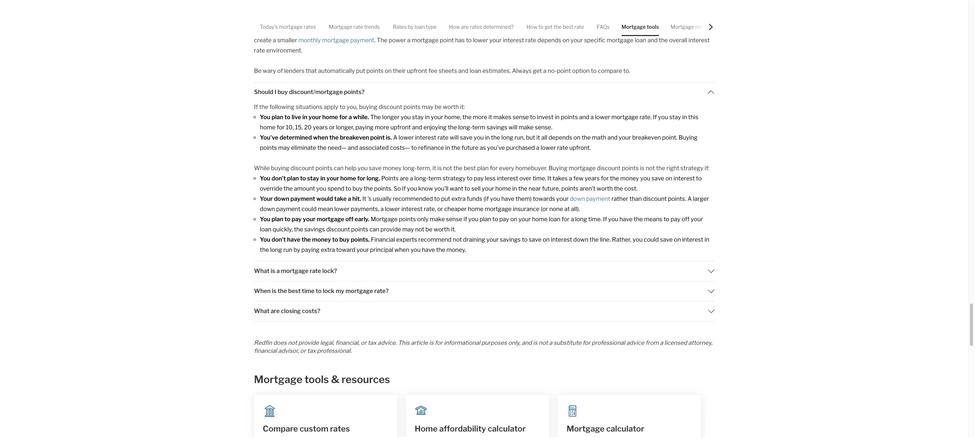 Task type: describe. For each thing, give the bounding box(es) containing it.
rate left lock?
[[310, 268, 321, 275]]

of down total at the right top of the page
[[535, 26, 541, 33]]

1 horizontal spatial strategy
[[681, 165, 704, 172]]

for right substitute
[[583, 340, 591, 347]]

legal,
[[320, 340, 334, 347]]

have inside 'financial experts recommend not draining your savings to save on interest down the line. rather, you could save on interest in the long run by paying extra toward your principal when you have the money.'
[[422, 247, 435, 254]]

(or
[[541, 206, 548, 213]]

0 horizontal spatial stay
[[307, 175, 319, 182]]

long- inside points are a long-term strategy to pay less interest over time. it takes a few years for the money you save on interest to override the amount you spend to buy the points. so if you know you'll want to sell your home in the near future, points aren't worth the cost.
[[414, 175, 428, 182]]

are for a
[[400, 175, 409, 182]]

rate left "trends"
[[354, 24, 363, 30]]

discount up you don't plan to stay in your home for long.
[[291, 165, 314, 172]]

custom
[[300, 425, 328, 434]]

of right the wary
[[277, 67, 283, 74]]

faqs
[[597, 24, 610, 30]]

have up run
[[287, 237, 300, 243]]

next image
[[708, 24, 715, 30]]

2 horizontal spatial cost
[[423, 26, 435, 33]]

loan left estimates. on the top of the page
[[470, 67, 481, 74]]

today's mortgage rates
[[260, 24, 316, 30]]

financial
[[371, 237, 395, 243]]

attorney,
[[688, 340, 713, 347]]

you up the next icon at the right
[[704, 6, 714, 13]]

and right math
[[608, 134, 618, 141]]

mortgage down run
[[281, 268, 309, 275]]

always
[[512, 67, 532, 74]]

towards
[[533, 196, 555, 203]]

longer,
[[336, 124, 354, 131]]

rates
[[393, 24, 407, 30]]

and inside . this is also referred to as "buying down the rate", and can help you save on the overall cost of the mortgage loan. the cost to buy a mortgage point is equal to 1% of your total loan. however, how much each point lowers the rate varies by lender. for example, if your loan is for $200,000, one point will cost you $2,000. in effect, your purchase of a mortgage point means you're prepaying some interest to create a smaller
[[669, 6, 679, 13]]

for right article
[[435, 340, 443, 347]]

may inside mortgage points only make sense if you plan to pay on your home loan for a long time. if you have the means to pay off your loan quickly, the savings discount points can provide may not be worth it.
[[402, 226, 414, 233]]

you right the rather,
[[633, 237, 643, 243]]

buy up toward
[[339, 237, 350, 243]]

1 horizontal spatial best
[[464, 165, 476, 172]]

tools for mortgage tools & resources
[[305, 374, 329, 386]]

some
[[656, 26, 671, 33]]

tools for mortgage tools
[[647, 24, 659, 30]]

2 vertical spatial it
[[433, 165, 436, 172]]

compare custom rates
[[263, 425, 350, 434]]

a inside . the power a mortgage point has to lower your interest rate depends on your specific mortgage loan and the overall interest rate environment.
[[407, 37, 410, 44]]

effect,
[[477, 26, 494, 33]]

1 vertical spatial tax
[[307, 348, 316, 355]]

you left $2,000.
[[436, 26, 446, 33]]

mortgage right my
[[346, 288, 373, 295]]

interest inside a lower interest rate will save you in the long run, but it all depends on the math and your breakeven point. buying points may eliminate the need— and associated costs— to refinance in the future as you've purchased a lower rate upfront.
[[415, 134, 436, 141]]

points inside a lower interest rate will save you in the long run, but it all depends on the math and your breakeven point. buying points may eliminate the need— and associated costs— to refinance in the future as you've purchased a lower rate upfront.
[[260, 144, 277, 151]]

&
[[331, 374, 339, 386]]

of up monthly at the left of page
[[319, 16, 325, 23]]

long inside mortgage points only make sense if you plan to pay on your home loan for a long time. if you have the means to pay off your loan quickly, the savings discount points can provide may not be worth it.
[[575, 216, 587, 223]]

rate left upfront.
[[557, 144, 568, 151]]

2 vertical spatial best
[[288, 288, 301, 295]]

the longer you stay in your home, the more it makes sense to invest in points and a lower mortgage rate. if you stay in this home for 10, 15, 20 years or longer, paying more upfront and enjoying the long-term savings will make sense.
[[260, 114, 698, 131]]

0 horizontal spatial if
[[254, 104, 258, 111]]

mortgage up few
[[569, 165, 596, 172]]

future
[[462, 144, 479, 151]]

a inside mortgage points only make sense if you plan to pay on your home loan for a long time. if you have the means to pay off your loan quickly, the savings discount points can provide may not be worth it.
[[571, 216, 574, 223]]

resources
[[342, 374, 390, 386]]

to inside 'financial experts recommend not draining your savings to save on interest down the line. rather, you could save on interest in the long run by paying extra toward your principal when you have the money.'
[[522, 237, 528, 243]]

specific
[[584, 37, 605, 44]]

rate?
[[374, 288, 389, 295]]

points are a long-term strategy to pay less interest over time. it takes a few years for the money you save on interest to override the amount you spend to buy the points. so if you know you'll want to sell your home in the near future, points aren't worth the cost.
[[260, 175, 702, 192]]

0 horizontal spatial cost
[[306, 16, 318, 23]]

you up long.
[[358, 165, 368, 172]]

. for this
[[533, 6, 534, 13]]

cheaper
[[444, 206, 467, 213]]

or right advisor,
[[300, 348, 306, 355]]

don't for plan
[[272, 175, 286, 182]]

your up monthly at the left of page
[[314, 26, 326, 33]]

override
[[260, 185, 282, 192]]

all).
[[571, 206, 580, 213]]

professional.
[[317, 348, 352, 355]]

the inside . this is also referred to as "buying down the rate", and can help you save on the overall cost of the mortgage loan. the cost to buy a mortgage point is equal to 1% of your total loan. however, how much each point lowers the rate varies by lender. for example, if your loan is for $200,000, one point will cost you $2,000. in effect, your purchase of a mortgage point means you're prepaying some interest to create a smaller
[[378, 16, 389, 23]]

mortgage down you're
[[607, 37, 634, 44]]

monthly mortgage payment
[[298, 37, 374, 44]]

in inside points are a long-term strategy to pay less interest over time. it takes a few years for the money you save on interest to override the amount you spend to buy the points. so if you know you'll want to sell your home in the near future, points aren't worth the cost.
[[512, 185, 517, 192]]

for left long.
[[357, 175, 365, 182]]

for up longer,
[[339, 114, 347, 121]]

if inside points are a long-term strategy to pay less interest over time. it takes a few years for the money you save on interest to override the amount you spend to buy the points. so if you know you'll want to sell your home in the near future, points aren't worth the cost.
[[402, 185, 406, 192]]

you right longer
[[401, 114, 411, 121]]

will inside the longer you stay in your home, the more it makes sense to invest in points and a lower mortgage rate. if you stay in this home for 10, 15, 20 years or longer, paying more upfront and enjoying the long-term savings will make sense.
[[509, 124, 517, 131]]

lower up costs—
[[399, 134, 414, 141]]

determined
[[280, 134, 312, 141]]

will inside a lower interest rate will save you in the long run, but it all depends on the math and your breakeven point. buying points may eliminate the need— and associated costs— to refinance in the future as you've purchased a lower rate upfront.
[[450, 134, 459, 141]]

how to get the best rate
[[527, 24, 584, 30]]

experts
[[396, 237, 417, 243]]

what are closing costs?
[[254, 308, 320, 315]]

and right 'sheets'
[[458, 67, 469, 74]]

long- inside the longer you stay in your home, the more it makes sense to invest in points and a lower mortgage rate. if you stay in this home for 10, 15, 20 years or longer, paying more upfront and enjoying the long-term savings will make sense.
[[458, 124, 472, 131]]

point down "how" at the top right
[[575, 26, 589, 33]]

compare
[[263, 425, 298, 434]]

upfront inside the longer you stay in your home, the more it makes sense to invest in points and a lower mortgage rate. if you stay in this home for 10, 15, 20 years or longer, paying more upfront and enjoying the long-term savings will make sense.
[[391, 124, 411, 131]]

payment down aren't on the right top of the page
[[586, 196, 610, 203]]

home down apply
[[322, 114, 338, 121]]

0 horizontal spatial get
[[533, 67, 542, 74]]

1 horizontal spatial by
[[408, 24, 414, 30]]

toward
[[336, 247, 355, 254]]

term,
[[417, 165, 431, 172]]

0 horizontal spatial put
[[356, 67, 365, 74]]

you've
[[260, 134, 278, 141]]

if inside mortgage points only make sense if you plan to pay on your home loan for a long time. if you have the means to pay off your loan quickly, the savings discount points can provide may not be worth it.
[[603, 216, 607, 223]]

it inside a lower interest rate will save you in the long run, but it all depends on the math and your breakeven point. buying points may eliminate the need— and associated costs— to refinance in the future as you've purchased a lower rate upfront.
[[536, 134, 540, 141]]

discount/mortgage
[[289, 89, 343, 96]]

mortgage for mortgage news
[[671, 24, 694, 30]]

lowers
[[641, 16, 659, 23]]

rate down purchase
[[525, 37, 536, 44]]

home,
[[444, 114, 461, 121]]

a inside a lower interest rate will save you in the long run, but it all depends on the math and your breakeven point. buying points may eliminate the need— and associated costs— to refinance in the future as you've purchased a lower rate upfront.
[[393, 134, 397, 141]]

in
[[470, 26, 475, 33]]

plan up 'less'
[[477, 165, 489, 172]]

payment down $200,000,
[[350, 37, 374, 44]]

faqs link
[[597, 18, 610, 36]]

rate down enjoying
[[438, 134, 449, 141]]

substitute
[[554, 340, 581, 347]]

following
[[270, 104, 294, 111]]

financial,
[[336, 340, 360, 347]]

1 off from the left
[[345, 216, 353, 223]]

your right draining on the left bottom of the page
[[487, 237, 499, 243]]

want
[[450, 185, 463, 192]]

lower inside the longer you stay in your home, the more it makes sense to invest in points and a lower mortgage rate. if you stay in this home for 10, 15, 20 years or longer, paying more upfront and enjoying the long-term savings will make sense.
[[595, 114, 610, 121]]

down up all).
[[570, 196, 585, 203]]

payment down "amount"
[[290, 196, 315, 203]]

1 vertical spatial can
[[334, 165, 344, 172]]

your
[[260, 196, 273, 203]]

plan up quickly,
[[272, 216, 283, 223]]

lower down take
[[334, 206, 350, 213]]

mortgage tools & resources
[[254, 374, 390, 386]]

not inside mortgage points only make sense if you plan to pay on your home loan for a long time. if you have the means to pay off your loan quickly, the savings discount points can provide may not be worth it.
[[415, 226, 424, 233]]

not up you'll
[[443, 165, 452, 172]]

rate,
[[424, 206, 436, 213]]

for up 'less'
[[490, 165, 498, 172]]

affordability
[[439, 425, 486, 434]]

you up than
[[640, 175, 650, 182]]

0 horizontal spatial money
[[312, 237, 331, 243]]

loan left quickly,
[[260, 226, 271, 233]]

of right 1%
[[507, 16, 513, 23]]

on inside points are a long-term strategy to pay less interest over time. it takes a few years for the money you save on interest to override the amount you spend to buy the points. so if you know you'll want to sell your home in the near future, points aren't worth the cost.
[[666, 175, 672, 182]]

lower down all
[[541, 144, 556, 151]]

for inside points are a long-term strategy to pay less interest over time. it takes a few years for the money you save on interest to override the amount you spend to buy the points. so if you know you'll want to sell your home in the near future, points aren't worth the cost.
[[601, 175, 609, 182]]

on inside a lower interest rate will save you in the long run, but it all depends on the math and your breakeven point. buying points may eliminate the need— and associated costs— to refinance in the future as you've purchased a lower rate upfront.
[[574, 134, 581, 141]]

spend
[[328, 185, 344, 192]]

overall inside . the power a mortgage point has to lower your interest rate depends on your specific mortgage loan and the overall interest rate environment.
[[669, 37, 687, 44]]

you for points are a long-term strategy to pay less interest over time. it takes a few years for the money you save on interest to override the amount you spend to buy the points. so if you know you'll want to sell your home in the near future, points aren't worth the cost.
[[260, 175, 270, 182]]

time. inside points are a long-term strategy to pay less interest over time. it takes a few years for the money you save on interest to override the amount you spend to buy the points. so if you know you'll want to sell your home in the near future, points aren't worth the cost.
[[533, 175, 546, 182]]

and left enjoying
[[412, 124, 422, 131]]

you for financial experts recommend not draining your savings to save on interest down the line. rather, you could save on interest in the long run by paying extra toward your principal when you have the money.
[[260, 237, 270, 243]]

you down you don't plan to stay in your home for long.
[[316, 185, 326, 192]]

points inside the longer you stay in your home, the more it makes sense to invest in points and a lower mortgage rate. if you stay in this home for 10, 15, 20 years or longer, paying more upfront and enjoying the long-term savings will make sense.
[[561, 114, 578, 121]]

quickly,
[[273, 226, 293, 233]]

on inside mortgage points only make sense if you plan to pay on your home loan for a long time. if you have the means to pay off your loan quickly, the savings discount points can provide may not be worth it.
[[510, 216, 517, 223]]

not left substitute
[[539, 340, 548, 347]]

down inside . this is also referred to as "buying down the rate", and can help you save on the overall cost of the mortgage loan. the cost to buy a mortgage point is equal to 1% of your total loan. however, how much each point lowers the rate varies by lender. for example, if your loan is for $200,000, one point will cost you $2,000. in effect, your purchase of a mortgage point means you're prepaying some interest to create a smaller
[[626, 6, 641, 13]]

example,
[[283, 26, 308, 33]]

as inside . this is also referred to as "buying down the rate", and can help you save on the overall cost of the mortgage loan. the cost to buy a mortgage point is equal to 1% of your total loan. however, how much each point lowers the rate varies by lender. for example, if your loan is for $200,000, one point will cost you $2,000. in effect, your purchase of a mortgage point means you're prepaying some interest to create a smaller
[[597, 6, 603, 13]]

1 vertical spatial buying
[[549, 165, 568, 172]]

mortgage up type
[[426, 16, 453, 23]]

0 vertical spatial worth
[[443, 104, 459, 111]]

$200,000,
[[355, 26, 385, 33]]

0 vertical spatial be
[[435, 104, 442, 111]]

financial
[[254, 348, 277, 355]]

you down rather than discount points. a larger down payment could mean lower payments, a lower interest rate, or cheaper home mortgage insurance (or none at all).
[[468, 216, 478, 223]]

mortgage for mortgage calculator
[[567, 425, 605, 434]]

sheets
[[439, 67, 457, 74]]

a lower interest rate will save you in the long run, but it all depends on the math and your breakeven point. buying points may eliminate the need— and associated costs— to refinance in the future as you've purchased a lower rate upfront.
[[260, 134, 698, 151]]

by inside 'financial experts recommend not draining your savings to save on interest down the line. rather, you could save on interest in the long run by paying extra toward your principal when you have the money.'
[[294, 247, 300, 254]]

term inside the longer you stay in your home, the more it makes sense to invest in points and a lower mortgage rate. if you stay in this home for 10, 15, 20 years or longer, paying more upfront and enjoying the long-term savings will make sense.
[[472, 124, 485, 131]]

advisor,
[[278, 348, 299, 355]]

less
[[485, 175, 496, 182]]

rate down "how" at the top right
[[575, 24, 584, 30]]

term inside points are a long-term strategy to pay less interest over time. it takes a few years for the money you save on interest to override the amount you spend to buy the points. so if you know you'll want to sell your home in the near future, points aren't worth the cost.
[[428, 175, 442, 182]]

your down insurance
[[519, 216, 531, 223]]

total
[[528, 16, 540, 23]]

point up $2,000.
[[454, 16, 468, 23]]

early.
[[355, 216, 370, 223]]

mortgage inside the longer you stay in your home, the more it makes sense to invest in points and a lower mortgage rate. if you stay in this home for 10, 15, 20 years or longer, paying more upfront and enjoying the long-term savings will make sense.
[[611, 114, 638, 121]]

does
[[273, 340, 287, 347]]

could inside 'financial experts recommend not draining your savings to save on interest down the line. rather, you could save on interest in the long run by paying extra toward your principal when you have the money.'
[[644, 237, 659, 243]]

you've determined when the breakeven point is.
[[260, 134, 392, 141]]

buy right i
[[278, 89, 288, 96]]

down inside 'financial experts recommend not draining your savings to save on interest down the line. rather, you could save on interest in the long run by paying extra toward your principal when you have the money.'
[[573, 237, 589, 243]]

your down the determined? on the top
[[489, 37, 502, 44]]

mortgage for mortgage rate trends
[[329, 24, 352, 30]]

at
[[564, 206, 570, 213]]

your up purchase
[[514, 16, 527, 23]]

for inside . this is also referred to as "buying down the rate", and can help you save on the overall cost of the mortgage loan. the cost to buy a mortgage point is equal to 1% of your total loan. however, how much each point lowers the rate varies by lender. for example, if your loan is for $200,000, one point will cost you $2,000. in effect, your purchase of a mortgage point means you're prepaying some interest to create a smaller
[[346, 26, 354, 33]]

live
[[292, 114, 301, 121]]

not left right
[[646, 165, 655, 172]]

are for closing
[[271, 308, 280, 315]]

mortgage for mortgage points only make sense if you plan to pay on your home loan for a long time. if you have the means to pay off your loan quickly, the savings discount points can provide may not be worth it.
[[371, 216, 398, 223]]

may inside a lower interest rate will save you in the long run, but it all depends on the math and your breakeven point. buying points may eliminate the need— and associated costs— to refinance in the future as you've purchased a lower rate upfront.
[[278, 144, 290, 151]]

to.
[[623, 67, 630, 74]]

have left "them)"
[[501, 196, 514, 203]]

what for what are closing costs?
[[254, 308, 270, 315]]

interest inside . this is also referred to as "buying down the rate", and can help you save on the overall cost of the mortgage loan. the cost to buy a mortgage point is equal to 1% of your total loan. however, how much each point lowers the rate varies by lender. for example, if your loan is for $200,000, one point will cost you $2,000. in effect, your purchase of a mortgage point means you're prepaying some interest to create a smaller
[[673, 26, 694, 33]]

a inside a lower interest rate will save you in the long run, but it all depends on the math and your breakeven point. buying points may eliminate the need— and associated costs— to refinance in the future as you've purchased a lower rate upfront.
[[536, 144, 539, 151]]

a inside rather than discount points. a larger down payment could mean lower payments, a lower interest rate, or cheaper home mortgage insurance (or none at all).
[[381, 206, 384, 213]]

from
[[646, 340, 659, 347]]

mortgage down mortgage rate trends link
[[322, 37, 349, 44]]

and right need— on the top left of the page
[[348, 144, 358, 151]]

loan left type
[[415, 24, 425, 30]]

can inside . this is also referred to as "buying down the rate", and can help you save on the overall cost of the mortgage loan. the cost to buy a mortgage point is equal to 1% of your total loan. however, how much each point lowers the rate varies by lender. for example, if your loan is for $200,000, one point will cost you $2,000. in effect, your purchase of a mortgage point means you're prepaying some interest to create a smaller
[[680, 6, 690, 13]]

aren't
[[580, 185, 596, 192]]

you're
[[610, 26, 627, 33]]

your down larger
[[691, 216, 703, 223]]

every
[[499, 165, 514, 172]]

0 horizontal spatial when
[[313, 134, 328, 141]]

loan down "none"
[[549, 216, 560, 223]]

down payment link
[[570, 196, 610, 203]]

you right rate. at the right top
[[658, 114, 668, 121]]

monthly
[[298, 37, 321, 44]]

1 vertical spatial long-
[[403, 165, 417, 172]]

your down 1%
[[496, 26, 508, 33]]

your up spend
[[327, 175, 339, 182]]

2 vertical spatial points.
[[351, 237, 370, 243]]

0 vertical spatial best
[[563, 24, 573, 30]]

discount down math
[[597, 165, 621, 172]]

interest inside rather than discount points. a larger down payment could mean lower payments, a lower interest rate, or cheaper home mortgage insurance (or none at all).
[[401, 206, 423, 213]]

savings inside 'financial experts recommend not draining your savings to save on interest down the line. rather, you could save on interest in the long run by paying extra toward your principal when you have the money.'
[[500, 237, 521, 243]]

this inside redfin does not provide legal, financial, or tax advice. this article is for informational purposes only, and is not a substitute for professional advice from a licensed attorney, financial advisor, or tax professional.
[[398, 340, 410, 347]]

mortgage up mortgage rate trends on the top
[[336, 16, 363, 23]]

points inside points are a long-term strategy to pay less interest over time. it takes a few years for the money you save on interest to override the amount you spend to buy the points. so if you know you'll want to sell your home in the near future, points aren't worth the cost.
[[561, 185, 579, 192]]

will inside . this is also referred to as "buying down the rate", and can help you save on the overall cost of the mortgage loan. the cost to buy a mortgage point is equal to 1% of your total loan. however, how much each point lowers the rate varies by lender. for example, if your loan is for $200,000, one point will cost you $2,000. in effect, your purchase of a mortgage point means you're prepaying some interest to create a smaller
[[413, 26, 422, 33]]

rates for are
[[470, 24, 482, 30]]

0 vertical spatial extra
[[452, 196, 466, 203]]

your down situations on the top
[[309, 114, 321, 121]]

plan down "following"
[[272, 114, 283, 121]]

invest
[[537, 114, 554, 121]]

down inside rather than discount points. a larger down payment could mean lower payments, a lower interest rate, or cheaper home mortgage insurance (or none at all).
[[260, 206, 275, 213]]

it.
[[451, 226, 456, 233]]

equal
[[475, 16, 490, 23]]

and inside redfin does not provide legal, financial, or tax advice. this article is for informational purposes only, and is not a substitute for professional advice from a licensed attorney, financial advisor, or tax professional.
[[522, 340, 532, 347]]

save inside points are a long-term strategy to pay less interest over time. it takes a few years for the money you save on interest to override the amount you spend to buy the points. so if you know you'll want to sell your home in the near future, points aren't worth the cost.
[[652, 175, 664, 182]]

mortgage down mean
[[317, 216, 344, 223]]

paying inside the longer you stay in your home, the more it makes sense to invest in points and a lower mortgage rate. if you stay in this home for 10, 15, 20 years or longer, paying more upfront and enjoying the long-term savings will make sense.
[[356, 124, 374, 131]]

1 vertical spatial buying
[[271, 165, 289, 172]]

in inside 'financial experts recommend not draining your savings to save on interest down the line. rather, you could save on interest in the long run by paying extra toward your principal when you have the money.'
[[705, 237, 710, 243]]

points. inside rather than discount points. a larger down payment could mean lower payments, a lower interest rate, or cheaper home mortgage insurance (or none at all).
[[668, 196, 686, 203]]

you down experts
[[411, 247, 421, 254]]

0 vertical spatial more
[[473, 114, 487, 121]]

a inside the longer you stay in your home, the more it makes sense to invest in points and a lower mortgage rate. if you stay in this home for 10, 15, 20 years or longer, paying more upfront and enjoying the long-term savings will make sense.
[[591, 114, 594, 121]]

or inside the longer you stay in your home, the more it makes sense to invest in points and a lower mortgage rate. if you stay in this home for 10, 15, 20 years or longer, paying more upfront and enjoying the long-term savings will make sense.
[[329, 124, 335, 131]]

type
[[426, 24, 437, 30]]

varies
[[683, 16, 700, 23]]

buy inside points are a long-term strategy to pay less interest over time. it takes a few years for the money you save on interest to override the amount you spend to buy the points. so if you know you'll want to sell your home in the near future, points aren't worth the cost.
[[353, 185, 363, 192]]

or inside rather than discount points. a larger down payment could mean lower payments, a lower interest rate, or cheaper home mortgage insurance (or none at all).
[[437, 206, 443, 213]]

your up you don't have the money to buy points.
[[303, 216, 316, 223]]

points. inside points are a long-term strategy to pay less interest over time. it takes a few years for the money you save on interest to override the amount you spend to buy the points. so if you know you'll want to sell your home in the near future, points aren't worth the cost.
[[374, 185, 392, 192]]

lock?
[[322, 268, 337, 275]]

plan up "amount"
[[287, 175, 299, 182]]

today's mortgage rates link
[[260, 18, 316, 36]]

you right "(if"
[[490, 196, 500, 203]]

2 calculator from the left
[[606, 425, 644, 434]]

your right toward
[[357, 247, 369, 254]]

lenders
[[284, 67, 305, 74]]

has
[[455, 37, 465, 44]]

longer
[[382, 114, 400, 121]]

worth inside points are a long-term strategy to pay less interest over time. it takes a few years for the money you save on interest to override the amount you spend to buy the points. so if you know you'll want to sell your home in the near future, points aren't worth the cost.
[[597, 185, 613, 192]]

if inside the longer you stay in your home, the more it makes sense to invest in points and a lower mortgage rate. if you stay in this home for 10, 15, 20 years or longer, paying more upfront and enjoying the long-term savings will make sense.
[[653, 114, 657, 121]]

depends inside a lower interest rate will save you in the long run, but it all depends on the math and your breakeven point. buying points may eliminate the need— and associated costs— to refinance in the future as you've purchased a lower rate upfront.
[[549, 134, 572, 141]]

0 vertical spatial buying
[[359, 104, 377, 111]]

2 horizontal spatial stay
[[670, 114, 681, 121]]

and up upfront.
[[579, 114, 589, 121]]

10,
[[286, 124, 294, 131]]

make inside the longer you stay in your home, the more it makes sense to invest in points and a lower mortgage rate. if you stay in this home for 10, 15, 20 years or longer, paying more upfront and enjoying the long-term savings will make sense.
[[519, 124, 534, 131]]

hit.
[[352, 196, 361, 203]]

your inside the longer you stay in your home, the more it makes sense to invest in points and a lower mortgage rate. if you stay in this home for 10, 15, 20 years or longer, paying more upfront and enjoying the long-term savings will make sense.
[[431, 114, 443, 121]]

if inside mortgage points only make sense if you plan to pay on your home loan for a long time. if you have the means to pay off your loan quickly, the savings discount points can provide may not be worth it.
[[464, 216, 467, 223]]

or right financial,
[[361, 340, 367, 347]]

so
[[394, 185, 401, 192]]

mortgage calculator
[[567, 425, 644, 434]]

rates for custom
[[330, 425, 350, 434]]

your up 'at'
[[556, 196, 569, 203]]

buy inside . this is also referred to as "buying down the rate", and can help you save on the overall cost of the mortgage loan. the cost to buy a mortgage point is equal to 1% of your total loan. however, how much each point lowers the rate varies by lender. for example, if your loan is for $200,000, one point will cost you $2,000. in effect, your purchase of a mortgage point means you're prepaying some interest to create a smaller
[[410, 16, 420, 23]]

plan inside mortgage points only make sense if you plan to pay on your home loan for a long time. if you have the means to pay off your loan quickly, the savings discount points can provide may not be worth it.
[[480, 216, 491, 223]]

if:
[[705, 165, 710, 172]]

only
[[417, 216, 429, 223]]

your left specific
[[571, 37, 583, 44]]



Task type: locate. For each thing, give the bounding box(es) containing it.
0 vertical spatial if
[[309, 26, 313, 33]]

you down rather
[[608, 216, 618, 223]]

not up advisor,
[[288, 340, 297, 347]]

it left 's
[[362, 196, 366, 203]]

lower down effect,
[[473, 37, 488, 44]]

0 vertical spatial get
[[545, 24, 553, 30]]

1 breakeven from the left
[[340, 134, 369, 141]]

point up associated
[[370, 134, 385, 141]]

0 horizontal spatial time.
[[533, 175, 546, 182]]

home inside rather than discount points. a larger down payment could mean lower payments, a lower interest rate, or cheaper home mortgage insurance (or none at all).
[[468, 206, 484, 213]]

1 horizontal spatial will
[[450, 134, 459, 141]]

make up the but
[[519, 124, 534, 131]]

monthly mortgage payment link
[[298, 37, 374, 44]]

amount
[[294, 185, 315, 192]]

what up when
[[254, 268, 270, 275]]

0 vertical spatial by
[[701, 16, 707, 23]]

rates
[[304, 24, 316, 30], [470, 24, 482, 30], [330, 425, 350, 434]]

for left 10,
[[277, 124, 285, 131]]

2 vertical spatial long-
[[414, 175, 428, 182]]

and down 'some'
[[648, 37, 658, 44]]

are left "in"
[[461, 24, 469, 30]]

1 vertical spatial help
[[345, 165, 357, 172]]

2 you from the top
[[260, 175, 270, 182]]

a inside rather than discount points. a larger down payment could mean lower payments, a lower interest rate, or cheaper home mortgage insurance (or none at all).
[[688, 196, 692, 203]]

makes
[[493, 114, 511, 121]]

while.
[[353, 114, 369, 121]]

tax left "advice."
[[368, 340, 376, 347]]

if up monthly at the left of page
[[309, 26, 313, 33]]

not down only
[[415, 226, 424, 233]]

strategy left if:
[[681, 165, 704, 172]]

1 vertical spatial upfront
[[391, 124, 411, 131]]

for up down payment link
[[601, 175, 609, 182]]

option
[[572, 67, 590, 74]]

1 horizontal spatial as
[[597, 6, 603, 13]]

or right "rate,"
[[437, 206, 443, 213]]

save inside . this is also referred to as "buying down the rate", and can help you save on the overall cost of the mortgage loan. the cost to buy a mortgage point is equal to 1% of your total loan. however, how much each point lowers the rate varies by lender. for example, if your loan is for $200,000, one point will cost you $2,000. in effect, your purchase of a mortgage point means you're prepaying some interest to create a smaller
[[254, 16, 267, 23]]

apply
[[324, 104, 338, 111]]

long- down costs—
[[403, 165, 417, 172]]

1 what from the top
[[254, 268, 270, 275]]

compare custom rates link
[[263, 424, 388, 435]]

term up a lower interest rate will save you in the long run, but it all depends on the math and your breakeven point. buying points may eliminate the need— and associated costs— to refinance in the future as you've purchased a lower rate upfront.
[[472, 124, 485, 131]]

have inside mortgage points only make sense if you plan to pay on your home loan for a long time. if you have the means to pay off your loan quickly, the savings discount points can provide may not be worth it.
[[620, 216, 633, 223]]

1 horizontal spatial put
[[441, 196, 450, 203]]

your up enjoying
[[431, 114, 443, 121]]

down down override
[[274, 196, 289, 203]]

the inside . the power a mortgage point has to lower your interest rate depends on your specific mortgage loan and the overall interest rate environment.
[[377, 37, 387, 44]]

1 vertical spatial sense
[[446, 216, 462, 223]]

could right the rather,
[[644, 237, 659, 243]]

a right is.
[[393, 134, 397, 141]]

2 horizontal spatial money
[[620, 175, 639, 182]]

if right 'so'
[[402, 185, 406, 192]]

tax
[[368, 340, 376, 347], [307, 348, 316, 355]]

long down all).
[[575, 216, 587, 223]]

1 horizontal spatial cost
[[390, 16, 402, 23]]

4 you from the top
[[260, 237, 270, 243]]

your up "(if"
[[482, 185, 494, 192]]

1 vertical spatial put
[[441, 196, 450, 203]]

larger
[[693, 196, 709, 203]]

3 you from the top
[[260, 216, 270, 223]]

not up "money."
[[453, 237, 462, 243]]

provide
[[381, 226, 401, 233], [298, 340, 319, 347]]

this up total at the right top of the page
[[535, 6, 547, 13]]

how for how to get the best rate
[[527, 24, 538, 30]]

0 vertical spatial can
[[680, 6, 690, 13]]

can
[[680, 6, 690, 13], [334, 165, 344, 172], [370, 226, 379, 233]]

1 vertical spatial what
[[254, 308, 270, 315]]

1 vertical spatial extra
[[321, 247, 335, 254]]

upfront.
[[569, 144, 591, 151]]

today's
[[260, 24, 278, 30]]

2 horizontal spatial rates
[[470, 24, 482, 30]]

mortgage news
[[671, 24, 708, 30]]

points. up usually
[[374, 185, 392, 192]]

by up news
[[701, 16, 707, 23]]

1 horizontal spatial a
[[688, 196, 692, 203]]

fee
[[429, 67, 437, 74]]

estimates.
[[483, 67, 511, 74]]

what for what is a mortgage rate lock?
[[254, 268, 270, 275]]

for inside mortgage points only make sense if you plan to pay on your home loan for a long time. if you have the means to pay off your loan quickly, the savings discount points can provide may not be worth it.
[[562, 216, 570, 223]]

discount inside mortgage points only make sense if you plan to pay on your home loan for a long time. if you have the means to pay off your loan quickly, the savings discount points can provide may not be worth it.
[[326, 226, 350, 233]]

0 horizontal spatial tax
[[307, 348, 316, 355]]

home up spend
[[340, 175, 356, 182]]

0 horizontal spatial this
[[398, 340, 410, 347]]

points?
[[344, 89, 365, 96]]

not inside 'financial experts recommend not draining your savings to save on interest down the line. rather, you could save on interest in the long run by paying extra toward your principal when you have the money.'
[[453, 237, 462, 243]]

on
[[268, 16, 275, 23], [563, 37, 570, 44], [385, 67, 392, 74], [574, 134, 581, 141], [666, 175, 672, 182], [510, 216, 517, 223], [543, 237, 550, 243], [674, 237, 681, 243]]

1 vertical spatial worth
[[597, 185, 613, 192]]

1 vertical spatial the
[[377, 37, 387, 44]]

while buying discount points can help you save money long-term, it is not the best plan for every homebuyer. buying mortgage discount points is not the right strategy if:
[[254, 165, 710, 172]]

have up the rather,
[[620, 216, 633, 223]]

advice.
[[378, 340, 397, 347]]

for up monthly mortgage payment link
[[346, 26, 354, 33]]

more
[[473, 114, 487, 121], [375, 124, 389, 131]]

1 vertical spatial when
[[395, 247, 409, 254]]

2 off from the left
[[682, 216, 690, 223]]

funds
[[467, 196, 482, 203]]

how for how are rates determined?
[[449, 24, 460, 30]]

you for the longer you stay in your home, the more it makes sense to invest in points and a lower mortgage rate. if you stay in this home for 10, 15, 20 years or longer, paying more upfront and enjoying the long-term savings will make sense.
[[260, 114, 270, 121]]

breakeven down longer,
[[340, 134, 369, 141]]

1 vertical spatial as
[[480, 144, 486, 151]]

2 vertical spatial can
[[370, 226, 379, 233]]

than
[[630, 196, 642, 203]]

means inside . this is also referred to as "buying down the rate", and can help you save on the overall cost of the mortgage loan. the cost to buy a mortgage point is equal to 1% of your total loan. however, how much each point lowers the rate varies by lender. for example, if your loan is for $200,000, one point will cost you $2,000. in effect, your purchase of a mortgage point means you're prepaying some interest to create a smaller
[[590, 26, 609, 33]]

could inside rather than discount points. a larger down payment could mean lower payments, a lower interest rate, or cheaper home mortgage insurance (or none at all).
[[302, 206, 317, 213]]

stay up enjoying
[[412, 114, 424, 121]]

if up line.
[[603, 216, 607, 223]]

make inside mortgage points only make sense if you plan to pay on your home loan for a long time. if you have the means to pay off your loan quickly, the savings discount points can provide may not be worth it.
[[430, 216, 445, 223]]

loan inside . the power a mortgage point has to lower your interest rate depends on your specific mortgage loan and the overall interest rate environment.
[[635, 37, 646, 44]]

0 vertical spatial upfront
[[407, 67, 427, 74]]

0 vertical spatial make
[[519, 124, 534, 131]]

1 vertical spatial .
[[374, 37, 376, 44]]

payments,
[[351, 206, 379, 213]]

loan. up how to get the best rate
[[542, 16, 554, 23]]

may
[[422, 104, 433, 111], [278, 144, 290, 151], [402, 226, 414, 233]]

them)
[[516, 196, 532, 203]]

mortgage tools link
[[622, 18, 659, 36]]

0 vertical spatial money
[[383, 165, 402, 172]]

homebuyer.
[[515, 165, 547, 172]]

2 horizontal spatial may
[[422, 104, 433, 111]]

down left line.
[[573, 237, 589, 243]]

more left makes
[[473, 114, 487, 121]]

0 horizontal spatial help
[[345, 165, 357, 172]]

2 vertical spatial will
[[450, 134, 459, 141]]

0 horizontal spatial buying
[[549, 165, 568, 172]]

1 horizontal spatial paying
[[356, 124, 374, 131]]

1 loan. from the left
[[364, 16, 377, 23]]

0 horizontal spatial years
[[313, 124, 328, 131]]

draining
[[463, 237, 485, 243]]

2 how from the left
[[527, 24, 538, 30]]

mortgage inside mortgage points only make sense if you plan to pay on your home loan for a long time. if you have the means to pay off your loan quickly, the savings discount points can provide may not be worth it.
[[371, 216, 398, 223]]

0 horizontal spatial will
[[413, 26, 422, 33]]

your inside points are a long-term strategy to pay less interest over time. it takes a few years for the money you save on interest to override the amount you spend to buy the points. so if you know you'll want to sell your home in the near future, points aren't worth the cost.
[[482, 185, 494, 192]]

mortgage left rate. at the right top
[[611, 114, 638, 121]]

0 vertical spatial overall
[[286, 16, 304, 23]]

are inside "link"
[[461, 24, 469, 30]]

. up total at the right top of the page
[[533, 6, 534, 13]]

off inside mortgage points only make sense if you plan to pay on your home loan for a long time. if you have the means to pay off your loan quickly, the savings discount points can provide may not be worth it.
[[682, 216, 690, 223]]

1 horizontal spatial buying
[[679, 134, 698, 141]]

enjoying
[[424, 124, 447, 131]]

sense
[[513, 114, 529, 121], [446, 216, 462, 223]]

point left "option"
[[557, 67, 571, 74]]

no-
[[548, 67, 557, 74]]

2 what from the top
[[254, 308, 270, 315]]

2 vertical spatial savings
[[500, 237, 521, 243]]

1 vertical spatial term
[[428, 175, 442, 182]]

0 horizontal spatial overall
[[286, 16, 304, 23]]

by inside . this is also referred to as "buying down the rate", and can help you save on the overall cost of the mortgage loan. the cost to buy a mortgage point is equal to 1% of your total loan. however, how much each point lowers the rate varies by lender. for example, if your loan is for $200,000, one point will cost you $2,000. in effect, your purchase of a mortgage point means you're prepaying some interest to create a smaller
[[701, 16, 707, 23]]

1 horizontal spatial money
[[383, 165, 402, 172]]

0 vertical spatial don't
[[272, 175, 286, 182]]

home up 'you've'
[[260, 124, 276, 131]]

how up has
[[449, 24, 460, 30]]

however,
[[556, 16, 581, 23]]

0 horizontal spatial by
[[294, 247, 300, 254]]

years up the you've determined when the breakeven point is. at left top
[[313, 124, 328, 131]]

. for the
[[374, 37, 376, 44]]

you up the recommended
[[407, 185, 417, 192]]

0 horizontal spatial could
[[302, 206, 317, 213]]

smaller
[[277, 37, 297, 44]]

0 horizontal spatial means
[[590, 26, 609, 33]]

depends down how to get the best rate link
[[538, 37, 561, 44]]

upfront left 'fee' at the left top
[[407, 67, 427, 74]]

money.
[[447, 247, 466, 254]]

points
[[366, 67, 384, 74], [404, 104, 421, 111], [561, 114, 578, 121], [260, 144, 277, 151], [316, 165, 333, 172], [622, 165, 639, 172], [561, 185, 579, 192], [399, 216, 416, 223], [351, 226, 368, 233]]

as inside a lower interest rate will save you in the long run, but it all depends on the math and your breakeven point. buying points may eliminate the need— and associated costs— to refinance in the future as you've purchased a lower rate upfront.
[[480, 144, 486, 151]]

discount inside rather than discount points. a larger down payment could mean lower payments, a lower interest rate, or cheaper home mortgage insurance (or none at all).
[[643, 196, 667, 203]]

long- down term,
[[414, 175, 428, 182]]

purchased
[[506, 144, 535, 151]]

as up the much
[[597, 6, 603, 13]]

points
[[381, 175, 399, 182]]

1 horizontal spatial long
[[501, 134, 513, 141]]

calculator inside 'link'
[[488, 425, 526, 434]]

means inside mortgage points only make sense if you plan to pay on your home loan for a long time. if you have the means to pay off your loan quickly, the savings discount points can provide may not be worth it.
[[644, 216, 663, 223]]

0 vertical spatial a
[[393, 134, 397, 141]]

overall
[[286, 16, 304, 23], [669, 37, 687, 44]]

help inside . this is also referred to as "buying down the rate", and can help you save on the overall cost of the mortgage loan. the cost to buy a mortgage point is equal to 1% of your total loan. however, how much each point lowers the rate varies by lender. for example, if your loan is for $200,000, one point will cost you $2,000. in effect, your purchase of a mortgage point means you're prepaying some interest to create a smaller
[[691, 6, 703, 13]]

1 vertical spatial this
[[398, 340, 410, 347]]

extra inside 'financial experts recommend not draining your savings to save on interest down the line. rather, you could save on interest in the long run by paying extra toward your principal when you have the money.'
[[321, 247, 335, 254]]

0 vertical spatial .
[[533, 6, 534, 13]]

1 vertical spatial don't
[[272, 237, 286, 243]]

0 horizontal spatial sense
[[446, 216, 462, 223]]

put down you'll
[[441, 196, 450, 203]]

mortgage up smaller
[[279, 24, 303, 30]]

paying inside 'financial experts recommend not draining your savings to save on interest down the line. rather, you could save on interest in the long run by paying extra toward your principal when you have the money.'
[[301, 247, 320, 254]]

1 horizontal spatial rates
[[330, 425, 350, 434]]

0 vertical spatial strategy
[[681, 165, 704, 172]]

paying
[[356, 124, 374, 131], [301, 247, 320, 254]]

professional
[[592, 340, 625, 347]]

are for rates
[[461, 24, 469, 30]]

. down $200,000,
[[374, 37, 376, 44]]

long left run,
[[501, 134, 513, 141]]

rates by loan type link
[[393, 18, 437, 36]]

2 vertical spatial the
[[370, 114, 381, 121]]

their
[[393, 67, 406, 74]]

how
[[582, 16, 594, 23]]

means
[[590, 26, 609, 33], [644, 216, 663, 223]]

when inside 'financial experts recommend not draining your savings to save on interest down the line. rather, you could save on interest in the long run by paying extra toward your principal when you have the money.'
[[395, 247, 409, 254]]

years inside points are a long-term strategy to pay less interest over time. it takes a few years for the money you save on interest to override the amount you spend to buy the points. so if you know you'll want to sell your home in the near future, points aren't worth the cost.
[[585, 175, 600, 182]]

redfin does not provide legal, financial, or tax advice. this article is for informational purposes only, and is not a substitute for professional advice from a licensed attorney, financial advisor, or tax professional.
[[254, 340, 713, 355]]

1 you from the top
[[260, 114, 270, 121]]

it inside points are a long-term strategy to pay less interest over time. it takes a few years for the money you save on interest to override the amount you spend to buy the points. so if you know you'll want to sell your home in the near future, points aren't worth the cost.
[[548, 175, 552, 182]]

principal
[[370, 247, 393, 254]]

you've
[[487, 144, 505, 151]]

plan down rather than discount points. a larger down payment could mean lower payments, a lower interest rate, or cheaper home mortgage insurance (or none at all).
[[480, 216, 491, 223]]

1 vertical spatial best
[[464, 165, 476, 172]]

advice
[[626, 340, 644, 347]]

2 horizontal spatial if
[[464, 216, 467, 223]]

point inside . the power a mortgage point has to lower your interest rate depends on your specific mortgage loan and the overall interest rate environment.
[[440, 37, 454, 44]]

point up 'mortgage tools'
[[626, 16, 640, 23]]

are
[[461, 24, 469, 30], [400, 175, 409, 182], [271, 308, 280, 315]]

purchase
[[509, 26, 534, 33]]

what down when
[[254, 308, 270, 315]]

long inside a lower interest rate will save you in the long run, but it all depends on the math and your breakeven point. buying points may eliminate the need— and associated costs— to refinance in the future as you've purchased a lower rate upfront.
[[501, 134, 513, 141]]

be
[[435, 104, 442, 111], [426, 226, 432, 233]]

1 how from the left
[[449, 24, 460, 30]]

0 vertical spatial the
[[378, 16, 389, 23]]

could
[[302, 206, 317, 213], [644, 237, 659, 243]]

1 horizontal spatial stay
[[412, 114, 424, 121]]

savings down you plan to pay your mortgage off early.
[[304, 226, 325, 233]]

1 horizontal spatial more
[[473, 114, 487, 121]]

tools left the &
[[305, 374, 329, 386]]

by right run
[[294, 247, 300, 254]]

home inside the longer you stay in your home, the more it makes sense to invest in points and a lower mortgage rate. if you stay in this home for 10, 15, 20 years or longer, paying more upfront and enjoying the long-term savings will make sense.
[[260, 124, 276, 131]]

are left closing
[[271, 308, 280, 315]]

1 don't from the top
[[272, 175, 286, 182]]

on inside . the power a mortgage point has to lower your interest rate depends on your specific mortgage loan and the overall interest rate environment.
[[563, 37, 570, 44]]

you inside a lower interest rate will save you in the long run, but it all depends on the math and your breakeven point. buying points may eliminate the need— and associated costs— to refinance in the future as you've purchased a lower rate upfront.
[[474, 134, 484, 141]]

. inside . the power a mortgage point has to lower your interest rate depends on your specific mortgage loan and the overall interest rate environment.
[[374, 37, 376, 44]]

that
[[306, 67, 317, 74]]

home
[[322, 114, 338, 121], [260, 124, 276, 131], [340, 175, 356, 182], [495, 185, 511, 192], [468, 206, 484, 213], [532, 216, 548, 223]]

. this is also referred to as "buying down the rate", and can help you save on the overall cost of the mortgage loan. the cost to buy a mortgage point is equal to 1% of your total loan. however, how much each point lowers the rate varies by lender. for example, if your loan is for $200,000, one point will cost you $2,000. in effect, your purchase of a mortgage point means you're prepaying some interest to create a smaller
[[254, 6, 715, 44]]

1 horizontal spatial off
[[682, 216, 690, 223]]

term
[[472, 124, 485, 131], [428, 175, 442, 182]]

years inside the longer you stay in your home, the more it makes sense to invest in points and a lower mortgage rate. if you stay in this home for 10, 15, 20 years or longer, paying more upfront and enjoying the long-term savings will make sense.
[[313, 124, 328, 131]]

mortgage down however,
[[547, 26, 574, 33]]

refinance
[[418, 144, 444, 151]]

1 horizontal spatial overall
[[669, 37, 687, 44]]

it left makes
[[489, 114, 492, 121]]

mortgage inside mortgage calculator link
[[567, 425, 605, 434]]

are inside points are a long-term strategy to pay less interest over time. it takes a few years for the money you save on interest to override the amount you spend to buy the points. so if you know you'll want to sell your home in the near future, points aren't worth the cost.
[[400, 175, 409, 182]]

environment.
[[266, 47, 302, 54]]

2 horizontal spatial are
[[461, 24, 469, 30]]

you plan to pay your mortgage off early.
[[260, 216, 370, 223]]

rate down create
[[254, 47, 265, 54]]

don't for have
[[272, 237, 286, 243]]

and inside . the power a mortgage point has to lower your interest rate depends on your specific mortgage loan and the overall interest rate environment.
[[648, 37, 658, 44]]

0 vertical spatial help
[[691, 6, 703, 13]]

line.
[[600, 237, 611, 243]]

compare
[[598, 67, 622, 74]]

2 breakeven from the left
[[632, 134, 661, 141]]

home down 'funds' on the top left of the page
[[468, 206, 484, 213]]

2 loan. from the left
[[542, 16, 554, 23]]

depends inside . the power a mortgage point has to lower your interest rate depends on your specific mortgage loan and the overall interest rate environment.
[[538, 37, 561, 44]]

mortgage
[[329, 24, 352, 30], [622, 24, 646, 30], [671, 24, 694, 30], [371, 216, 398, 223], [254, 374, 302, 386], [567, 425, 605, 434]]

0 horizontal spatial paying
[[301, 247, 320, 254]]

1 horizontal spatial tools
[[647, 24, 659, 30]]

upfront
[[407, 67, 427, 74], [391, 124, 411, 131]]

home inside points are a long-term strategy to pay less interest over time. it takes a few years for the money you save on interest to override the amount you spend to buy the points. so if you know you'll want to sell your home in the near future, points aren't worth the cost.
[[495, 185, 511, 192]]

sell
[[472, 185, 481, 192]]

and right rate",
[[669, 6, 679, 13]]

point up power
[[398, 26, 412, 33]]

rate inside . this is also referred to as "buying down the rate", and can help you save on the overall cost of the mortgage loan. the cost to buy a mortgage point is equal to 1% of your total loan. however, how much each point lowers the rate varies by lender. for example, if your loan is for $200,000, one point will cost you $2,000. in effect, your purchase of a mortgage point means you're prepaying some interest to create a smaller
[[671, 16, 682, 23]]

0 horizontal spatial more
[[375, 124, 389, 131]]

0 vertical spatial this
[[535, 6, 547, 13]]

more up is.
[[375, 124, 389, 131]]

2 vertical spatial by
[[294, 247, 300, 254]]

2 don't from the top
[[272, 237, 286, 243]]

should i buy discount/mortgage points?
[[254, 89, 365, 96]]

mortgage inside mortgage news link
[[671, 24, 694, 30]]

1 vertical spatial money
[[620, 175, 639, 182]]

your inside a lower interest rate will save you in the long run, but it all depends on the math and your breakeven point. buying points may eliminate the need— and associated costs— to refinance in the future as you've purchased a lower rate upfront.
[[619, 134, 631, 141]]

to inside the longer you stay in your home, the more it makes sense to invest in points and a lower mortgage rate. if you stay in this home for 10, 15, 20 years or longer, paying more upfront and enjoying the long-term savings will make sense.
[[530, 114, 536, 121]]

0 horizontal spatial can
[[334, 165, 344, 172]]

buying right the point.
[[679, 134, 698, 141]]

home inside mortgage points only make sense if you plan to pay on your home loan for a long time. if you have the means to pay off your loan quickly, the savings discount points can provide may not be worth it.
[[532, 216, 548, 223]]

lower down usually
[[385, 206, 400, 213]]

1 horizontal spatial calculator
[[606, 425, 644, 434]]

1 horizontal spatial get
[[545, 24, 553, 30]]

payment
[[350, 37, 374, 44], [290, 196, 315, 203], [586, 196, 610, 203], [276, 206, 300, 213]]

mortgage down type
[[412, 37, 439, 44]]

to inside a lower interest rate will save you in the long run, but it all depends on the math and your breakeven point. buying points may eliminate the need— and associated costs— to refinance in the future as you've purchased a lower rate upfront.
[[411, 144, 417, 151]]

savings inside the longer you stay in your home, the more it makes sense to invest in points and a lower mortgage rate. if you stay in this home for 10, 15, 20 years or longer, paying more upfront and enjoying the long-term savings will make sense.
[[487, 124, 507, 131]]

years up aren't on the right top of the page
[[585, 175, 600, 182]]

mortgage for mortgage tools
[[622, 24, 646, 30]]

. inside . this is also referred to as "buying down the rate", and can help you save on the overall cost of the mortgage loan. the cost to buy a mortgage point is equal to 1% of your total loan. however, how much each point lowers the rate varies by lender. for example, if your loan is for $200,000, one point will cost you $2,000. in effect, your purchase of a mortgage point means you're prepaying some interest to create a smaller
[[533, 6, 534, 13]]

math
[[592, 134, 606, 141]]

for
[[273, 26, 282, 33]]

discount
[[379, 104, 402, 111], [291, 165, 314, 172], [597, 165, 621, 172], [643, 196, 667, 203], [326, 226, 350, 233]]

"buying
[[604, 6, 625, 13]]

on inside . this is also referred to as "buying down the rate", and can help you save on the overall cost of the mortgage loan. the cost to buy a mortgage point is equal to 1% of your total loan. however, how much each point lowers the rate varies by lender. for example, if your loan is for $200,000, one point will cost you $2,000. in effect, your purchase of a mortgage point means you're prepaying some interest to create a smaller
[[268, 16, 275, 23]]

home down 'less'
[[495, 185, 511, 192]]

0 horizontal spatial if
[[309, 26, 313, 33]]

buy up hit.
[[353, 185, 363, 192]]

be inside mortgage points only make sense if you plan to pay on your home loan for a long time. if you have the means to pay off your loan quickly, the savings discount points can provide may not be worth it.
[[426, 226, 432, 233]]

mortgage rate trends link
[[329, 18, 380, 36]]

long inside 'financial experts recommend not draining your savings to save on interest down the line. rather, you could save on interest in the long run by paying extra toward your principal when you have the money.'
[[270, 247, 282, 254]]

money inside points are a long-term strategy to pay less interest over time. it takes a few years for the money you save on interest to override the amount you spend to buy the points. so if you know you'll want to sell your home in the near future, points aren't worth the cost.
[[620, 175, 639, 182]]

discount up longer
[[379, 104, 402, 111]]

payment inside rather than discount points. a larger down payment could mean lower payments, a lower interest rate, or cheaper home mortgage insurance (or none at all).
[[276, 206, 300, 213]]

pay
[[474, 175, 484, 182], [292, 216, 302, 223], [499, 216, 509, 223], [671, 216, 681, 223]]

1 horizontal spatial when
[[395, 247, 409, 254]]

sense inside the longer you stay in your home, the more it makes sense to invest in points and a lower mortgage rate. if you stay in this home for 10, 15, 20 years or longer, paying more upfront and enjoying the long-term savings will make sense.
[[513, 114, 529, 121]]

trends
[[364, 24, 380, 30]]

provide inside redfin does not provide legal, financial, or tax advice. this article is for informational purposes only, and is not a substitute for professional advice from a licensed attorney, financial advisor, or tax professional.
[[298, 340, 319, 347]]

overall inside . this is also referred to as "buying down the rate", and can help you save on the overall cost of the mortgage loan. the cost to buy a mortgage point is equal to 1% of your total loan. however, how much each point lowers the rate varies by lender. for example, if your loan is for $200,000, one point will cost you $2,000. in effect, your purchase of a mortgage point means you're prepaying some interest to create a smaller
[[286, 16, 304, 23]]

strategy inside points are a long-term strategy to pay less interest over time. it takes a few years for the money you save on interest to override the amount you spend to buy the points. so if you know you'll want to sell your home in the near future, points aren't worth the cost.
[[443, 175, 466, 182]]

it
[[489, 114, 492, 121], [536, 134, 540, 141], [433, 165, 436, 172]]

0 horizontal spatial long
[[270, 247, 282, 254]]

1 vertical spatial tools
[[305, 374, 329, 386]]

you for mortgage points only make sense if you plan to pay on your home loan for a long time. if you have the means to pay off your loan quickly, the savings discount points can provide may not be worth it.
[[260, 216, 270, 223]]

be wary of lenders that automatically put points on their upfront fee sheets and loan estimates. always get a no-point option to compare to.
[[254, 67, 630, 74]]

worth up the home, at the top left
[[443, 104, 459, 111]]

save inside a lower interest rate will save you in the long run, but it all depends on the math and your breakeven point. buying points may eliminate the need— and associated costs— to refinance in the future as you've purchased a lower rate upfront.
[[460, 134, 473, 141]]

0 vertical spatial tax
[[368, 340, 376, 347]]

0 vertical spatial savings
[[487, 124, 507, 131]]

1 horizontal spatial years
[[585, 175, 600, 182]]

0 horizontal spatial it
[[362, 196, 366, 203]]

run,
[[515, 134, 525, 141]]

to inside . the power a mortgage point has to lower your interest rate depends on your specific mortgage loan and the overall interest rate environment.
[[466, 37, 472, 44]]

0 horizontal spatial points.
[[351, 237, 370, 243]]

breakeven down rate. at the right top
[[632, 134, 661, 141]]

for inside the longer you stay in your home, the more it makes sense to invest in points and a lower mortgage rate. if you stay in this home for 10, 15, 20 years or longer, paying more upfront and enjoying the long-term savings will make sense.
[[277, 124, 285, 131]]

can inside mortgage points only make sense if you plan to pay on your home loan for a long time. if you have the means to pay off your loan quickly, the savings discount points can provide may not be worth it.
[[370, 226, 379, 233]]

points. left larger
[[668, 196, 686, 203]]

strategy up want
[[443, 175, 466, 182]]

it up future,
[[548, 175, 552, 182]]

1 calculator from the left
[[488, 425, 526, 434]]

sense inside mortgage points only make sense if you plan to pay on your home loan for a long time. if you have the means to pay off your loan quickly, the savings discount points can provide may not be worth it.
[[446, 216, 462, 223]]

0 vertical spatial sense
[[513, 114, 529, 121]]

1 horizontal spatial breakeven
[[632, 134, 661, 141]]

0 horizontal spatial off
[[345, 216, 353, 223]]

mortgage for mortgage tools & resources
[[254, 374, 302, 386]]

future,
[[542, 185, 560, 192]]

rates for mortgage
[[304, 24, 316, 30]]

best up points are a long-term strategy to pay less interest over time. it takes a few years for the money you save on interest to override the amount you spend to buy the points. so if you know you'll want to sell your home in the near future, points aren't worth the cost. at top
[[464, 165, 476, 172]]

time. inside mortgage points only make sense if you plan to pay on your home loan for a long time. if you have the means to pay off your loan quickly, the savings discount points can provide may not be worth it.
[[588, 216, 602, 223]]

1 horizontal spatial could
[[644, 237, 659, 243]]

1 vertical spatial will
[[509, 124, 517, 131]]

loan inside . this is also referred to as "buying down the rate", and can help you save on the overall cost of the mortgage loan. the cost to buy a mortgage point is equal to 1% of your total loan. however, how much each point lowers the rate varies by lender. for example, if your loan is for $200,000, one point will cost you $2,000. in effect, your purchase of a mortgage point means you're prepaying some interest to create a smaller
[[328, 26, 339, 33]]

0 horizontal spatial make
[[430, 216, 445, 223]]

upfront down longer
[[391, 124, 411, 131]]

2 vertical spatial worth
[[434, 226, 450, 233]]

worth inside mortgage points only make sense if you plan to pay on your home loan for a long time. if you have the means to pay off your loan quickly, the savings discount points can provide may not be worth it.
[[434, 226, 450, 233]]

1 horizontal spatial help
[[691, 6, 703, 13]]

0 horizontal spatial a
[[393, 134, 397, 141]]

takes
[[553, 175, 568, 182]]

cost.
[[624, 185, 638, 192]]

time.
[[533, 175, 546, 182], [588, 216, 602, 223]]

will up run,
[[509, 124, 517, 131]]

loan
[[415, 24, 425, 30], [328, 26, 339, 33], [635, 37, 646, 44], [470, 67, 481, 74], [549, 216, 560, 223], [260, 226, 271, 233]]

rate up "mortgage news"
[[671, 16, 682, 23]]



Task type: vqa. For each thing, say whether or not it's contained in the screenshot.
'The' within The longer you stay in your home, the more it makes sense to invest in points and a lower mortgage rate. If you stay in this home for 10, 15, 20 years or longer, paying more upfront and enjoying the long-term savings will make sense.
yes



